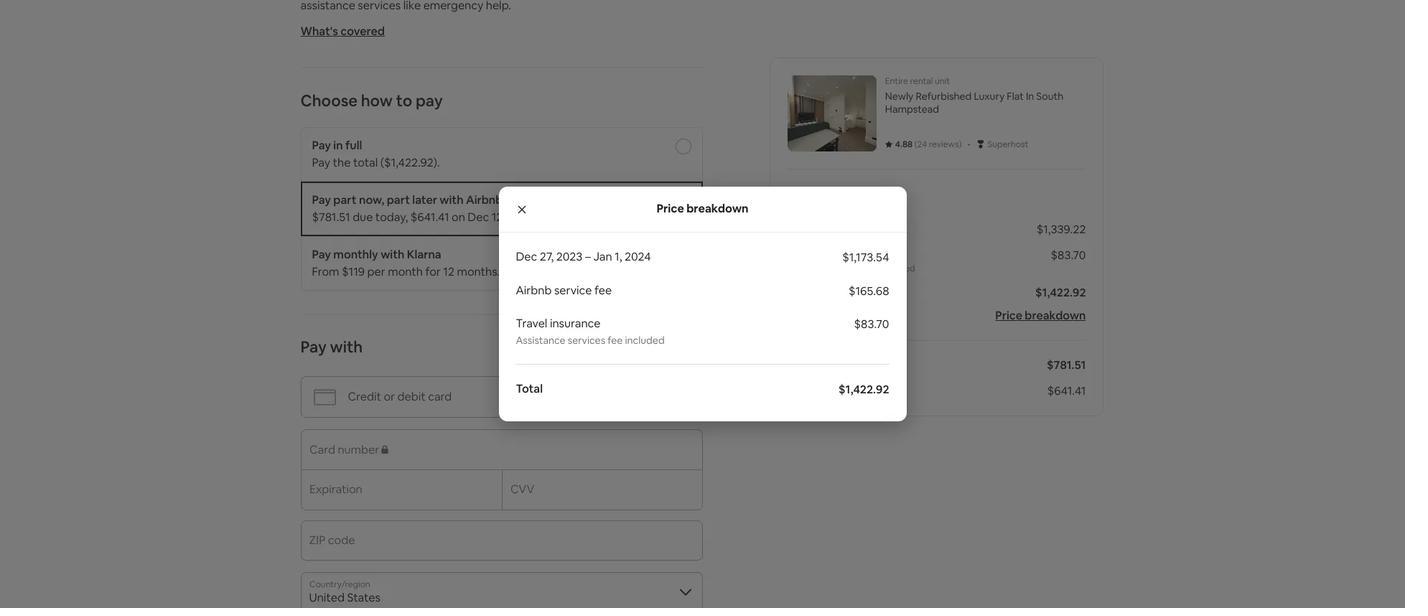 Task type: locate. For each thing, give the bounding box(es) containing it.
0 horizontal spatial 12,
[[492, 210, 506, 225]]

now,
[[359, 192, 384, 208]]

$83.70
[[1051, 248, 1086, 263], [854, 317, 890, 332]]

unit
[[935, 75, 950, 87]]

0 vertical spatial $1,422.92
[[1036, 285, 1086, 300]]

1 horizontal spatial price
[[996, 308, 1023, 323]]

0 vertical spatial 2023
[[557, 249, 583, 264]]

may
[[546, 264, 568, 279]]

1 horizontal spatial breakdown
[[1025, 308, 1086, 323]]

0 vertical spatial total
[[353, 155, 378, 170]]

dec
[[468, 210, 489, 225], [516, 249, 537, 264], [812, 384, 833, 399]]

0 horizontal spatial price
[[657, 201, 684, 216]]

1 vertical spatial assistance
[[516, 334, 566, 347]]

5
[[788, 222, 794, 237]]

0 vertical spatial included
[[881, 263, 915, 274]]

1 vertical spatial with
[[381, 247, 405, 262]]

5 nights
[[788, 222, 829, 237]]

1 vertical spatial services
[[568, 334, 606, 347]]

part up today,
[[387, 192, 410, 208]]

assistance left american express card icon
[[516, 334, 566, 347]]

fee up $165.68
[[866, 263, 879, 274]]

$83.70 down the $1,339.22
[[1051, 248, 1086, 263]]

0 horizontal spatial breakdown
[[687, 201, 749, 216]]

monthly
[[334, 247, 378, 262]]

pay part now, part later with airbnb $781.51 due today,  $641.41 on dec 12, 2023. no extra fees. more info
[[312, 192, 666, 225]]

pay for in
[[312, 138, 331, 153]]

total
[[353, 155, 378, 170], [825, 186, 860, 206]]

1 vertical spatial included
[[625, 334, 665, 347]]

dialog
[[499, 187, 907, 422]]

due
[[788, 358, 810, 373], [788, 384, 809, 399]]

dec up interest
[[516, 249, 537, 264]]

2 due from the top
[[788, 384, 809, 399]]

total inside pay in full pay the total ($1,422.92).
[[353, 155, 378, 170]]

info down 2024
[[635, 264, 655, 279]]

1 vertical spatial fee
[[595, 283, 612, 298]]

entire
[[885, 75, 909, 87]]

1 horizontal spatial services
[[832, 263, 864, 274]]

mastercard image
[[599, 340, 610, 356]]

$1,422.92
[[1036, 285, 1086, 300], [839, 382, 890, 397]]

included right 'mastercard' image
[[625, 334, 665, 347]]

1 horizontal spatial $781.51
[[1047, 358, 1086, 373]]

flat
[[1007, 90, 1024, 103]]

pay for part
[[312, 192, 331, 208]]

1 vertical spatial $1,422.92
[[839, 382, 890, 397]]

12,
[[492, 210, 506, 225], [836, 384, 850, 399]]

2 horizontal spatial with
[[440, 192, 464, 208]]

1,
[[615, 249, 622, 264]]

1 horizontal spatial assistance
[[788, 263, 830, 274]]

airbnb down interest
[[516, 283, 552, 298]]

services up (usd)
[[832, 263, 864, 274]]

0 vertical spatial due
[[788, 358, 810, 373]]

None radio
[[675, 139, 691, 154], [675, 193, 691, 209], [675, 248, 691, 264], [675, 139, 691, 154], [675, 193, 691, 209], [675, 248, 691, 264]]

dec down "now"
[[812, 384, 833, 399]]

0 vertical spatial travel
[[788, 248, 819, 263]]

1 horizontal spatial insurance
[[822, 248, 872, 263]]

luxury
[[974, 90, 1005, 103]]

1 vertical spatial 12,
[[836, 384, 850, 399]]

1 horizontal spatial dec
[[516, 249, 537, 264]]

info up 2024
[[645, 210, 666, 225]]

2 vertical spatial dec
[[812, 384, 833, 399]]

0 horizontal spatial $781.51
[[312, 210, 350, 225]]

travel inside travel insurance assistance services fee included
[[516, 316, 548, 331]]

0 vertical spatial price
[[657, 201, 684, 216]]

1 vertical spatial $641.41
[[1048, 384, 1086, 399]]

1 vertical spatial due
[[788, 384, 809, 399]]

2 part from the left
[[387, 192, 410, 208]]

1 vertical spatial dec
[[516, 249, 537, 264]]

travel
[[788, 248, 819, 263], [516, 316, 548, 331]]

0 vertical spatial $641.41
[[411, 210, 449, 225]]

fee down apply.
[[595, 283, 612, 298]]

2 horizontal spatial dec
[[812, 384, 833, 399]]

0 vertical spatial fee
[[866, 263, 879, 274]]

airbnb right the later
[[466, 192, 503, 208]]

0 vertical spatial 12,
[[492, 210, 506, 225]]

fee for service
[[595, 283, 612, 298]]

airbnb service fee
[[516, 283, 612, 298]]

insurance up american express card icon
[[550, 316, 601, 331]]

0 horizontal spatial airbnb
[[466, 192, 503, 208]]

pay inside the pay part now, part later with airbnb $781.51 due today,  $641.41 on dec 12, 2023. no extra fees. more info
[[312, 192, 331, 208]]

0 horizontal spatial with
[[330, 337, 363, 357]]

0 horizontal spatial price breakdown
[[657, 201, 749, 216]]

1 horizontal spatial included
[[881, 263, 915, 274]]

1 vertical spatial insurance
[[550, 316, 601, 331]]

due left "now"
[[788, 358, 810, 373]]

more down 1,
[[605, 264, 632, 279]]

0 horizontal spatial assistance
[[516, 334, 566, 347]]

$641.41
[[411, 210, 449, 225], [1048, 384, 1086, 399]]

airbnb
[[466, 192, 503, 208], [516, 283, 552, 298]]

total down the full
[[353, 155, 378, 170]]

what's covered button
[[301, 24, 385, 39]]

$781.51 down the price breakdown button
[[1047, 358, 1086, 373]]

1 vertical spatial $83.70
[[854, 317, 890, 332]]

insurance for travel insurance assistance services fee included
[[550, 316, 601, 331]]

0 horizontal spatial insurance
[[550, 316, 601, 331]]

price breakdown
[[657, 201, 749, 216], [996, 308, 1086, 323]]

1 vertical spatial travel
[[516, 316, 548, 331]]

1 horizontal spatial 2023
[[852, 384, 878, 399]]

services
[[832, 263, 864, 274], [568, 334, 606, 347]]

pay in full pay the total ($1,422.92).
[[312, 138, 440, 170]]

1 vertical spatial more
[[605, 264, 632, 279]]

with
[[440, 192, 464, 208], [381, 247, 405, 262], [330, 337, 363, 357]]

newly
[[885, 90, 914, 103]]

1 horizontal spatial $641.41
[[1048, 384, 1086, 399]]

insurance up (usd)
[[822, 248, 872, 263]]

choose
[[301, 90, 358, 111]]

month
[[388, 264, 423, 279]]

more
[[615, 210, 643, 225], [605, 264, 632, 279]]

pay inside pay monthly with klarna from $119 per month for 12 months. interest may apply. more info
[[312, 247, 331, 262]]

4.88
[[896, 139, 913, 150]]

1 vertical spatial price
[[996, 308, 1023, 323]]

fee right american express card icon
[[608, 334, 623, 347]]

0 horizontal spatial dec
[[468, 210, 489, 225]]

klarna
[[407, 247, 442, 262]]

0 vertical spatial airbnb
[[466, 192, 503, 208]]

assistance services fee included
[[788, 263, 915, 274]]

discover card image
[[614, 340, 653, 356]]

now
[[812, 358, 835, 373]]

info
[[645, 210, 666, 225], [635, 264, 655, 279]]

part
[[334, 192, 357, 208], [387, 192, 410, 208]]

1 part from the left
[[334, 192, 357, 208]]

dec right on
[[468, 210, 489, 225]]

insurance
[[822, 248, 872, 263], [550, 316, 601, 331]]

2023
[[557, 249, 583, 264], [852, 384, 878, 399]]

due down 'due now'
[[788, 384, 809, 399]]

more right fees.
[[615, 210, 643, 225]]

1 vertical spatial 2023
[[852, 384, 878, 399]]

extra
[[557, 210, 585, 225]]

$641.41 inside the pay part now, part later with airbnb $781.51 due today,  $641.41 on dec 12, 2023. no extra fees. more info
[[411, 210, 449, 225]]

0 vertical spatial more
[[615, 210, 643, 225]]

info inside pay monthly with klarna from $119 per month for 12 months. interest may apply. more info
[[635, 264, 655, 279]]

insurance inside travel insurance assistance services fee included
[[550, 316, 601, 331]]

$781.51 left due
[[312, 210, 350, 225]]

pay
[[312, 138, 331, 153], [312, 155, 330, 170], [312, 192, 331, 208], [312, 247, 331, 262], [301, 337, 327, 357]]

1 horizontal spatial travel
[[788, 248, 819, 263]]

services right visa card image at the bottom left of the page
[[568, 334, 606, 347]]

0 horizontal spatial $1,422.92
[[839, 382, 890, 397]]

1 horizontal spatial total
[[825, 186, 860, 206]]

travel up visa card image at the bottom left of the page
[[516, 316, 548, 331]]

0 horizontal spatial total
[[353, 155, 378, 170]]

24
[[918, 139, 927, 150]]

$83.70 down $165.68
[[854, 317, 890, 332]]

price
[[657, 201, 684, 216], [996, 308, 1023, 323]]

4.88 ( 24 reviews )
[[896, 139, 962, 150]]

fee
[[866, 263, 879, 274], [595, 283, 612, 298], [608, 334, 623, 347]]

0 horizontal spatial $83.70
[[854, 317, 890, 332]]

)
[[959, 139, 962, 150]]

1 vertical spatial info
[[635, 264, 655, 279]]

0 vertical spatial assistance
[[788, 263, 830, 274]]

1 horizontal spatial airbnb
[[516, 283, 552, 298]]

what's covered
[[301, 24, 385, 39]]

0 horizontal spatial part
[[334, 192, 357, 208]]

due for due dec 12, 2023
[[788, 384, 809, 399]]

0 vertical spatial price breakdown
[[657, 201, 749, 216]]

included
[[881, 263, 915, 274], [625, 334, 665, 347]]

breakdown
[[687, 201, 749, 216], [1025, 308, 1086, 323]]

due for due now
[[788, 358, 810, 373]]

•
[[968, 136, 971, 152]]

travel down 5 nights
[[788, 248, 819, 263]]

2 vertical spatial fee
[[608, 334, 623, 347]]

in
[[334, 138, 343, 153]]

1 horizontal spatial $83.70
[[1051, 248, 1086, 263]]

0 vertical spatial insurance
[[822, 248, 872, 263]]

interest
[[503, 264, 544, 279]]

assistance up (usd) button
[[788, 263, 830, 274]]

1 due from the top
[[788, 358, 810, 373]]

included up $165.68
[[881, 263, 915, 274]]

0 horizontal spatial services
[[568, 334, 606, 347]]

1 horizontal spatial $1,422.92
[[1036, 285, 1086, 300]]

1 vertical spatial price breakdown
[[996, 308, 1086, 323]]

0 horizontal spatial travel
[[516, 316, 548, 331]]

1 vertical spatial breakdown
[[1025, 308, 1086, 323]]

1 horizontal spatial part
[[387, 192, 410, 208]]

$1,339.22
[[1037, 222, 1086, 237]]

more inside the pay part now, part later with airbnb $781.51 due today,  $641.41 on dec 12, 2023. no extra fees. more info
[[615, 210, 643, 225]]

1 horizontal spatial with
[[381, 247, 405, 262]]

with inside pay monthly with klarna from $119 per month for 12 months. interest may apply. more info
[[381, 247, 405, 262]]

(usd)
[[817, 285, 848, 300]]

$781.51
[[312, 210, 350, 225], [1047, 358, 1086, 373]]

–
[[585, 249, 591, 264]]

0 vertical spatial $781.51
[[312, 210, 350, 225]]

more inside pay monthly with klarna from $119 per month for 12 months. interest may apply. more info
[[605, 264, 632, 279]]

due dec 12, 2023
[[788, 384, 878, 399]]

services inside travel insurance assistance services fee included
[[568, 334, 606, 347]]

0 horizontal spatial $641.41
[[411, 210, 449, 225]]

0 vertical spatial with
[[440, 192, 464, 208]]

dec inside the pay part now, part later with airbnb $781.51 due today,  $641.41 on dec 12, 2023. no extra fees. more info
[[468, 210, 489, 225]]

0 horizontal spatial included
[[625, 334, 665, 347]]

1 vertical spatial total
[[825, 186, 860, 206]]

1 vertical spatial airbnb
[[516, 283, 552, 298]]

1 horizontal spatial 12,
[[836, 384, 850, 399]]

(
[[915, 139, 918, 150]]

0 vertical spatial info
[[645, 210, 666, 225]]

0 vertical spatial dec
[[468, 210, 489, 225]]

dec inside dialog
[[516, 249, 537, 264]]

total right the your
[[825, 186, 860, 206]]

part up due
[[334, 192, 357, 208]]

0 vertical spatial breakdown
[[687, 201, 749, 216]]



Task type: vqa. For each thing, say whether or not it's contained in the screenshot.
south
yes



Task type: describe. For each thing, give the bounding box(es) containing it.
travel insurance
[[788, 248, 872, 263]]

today,
[[375, 210, 408, 225]]

reviews
[[929, 139, 959, 150]]

2 vertical spatial with
[[330, 337, 363, 357]]

states
[[347, 590, 381, 605]]

from
[[312, 264, 339, 279]]

pay for with
[[301, 337, 327, 357]]

superhost
[[988, 139, 1029, 150]]

united states button
[[301, 572, 703, 608]]

pay monthly with klarna from $119 per month for 12 months. interest may apply. more info
[[312, 247, 655, 279]]

(usd) button
[[817, 285, 848, 300]]

refurbished
[[916, 90, 972, 103]]

airbnb inside the pay part now, part later with airbnb $781.51 due today,  $641.41 on dec 12, 2023. no extra fees. more info
[[466, 192, 503, 208]]

fees.
[[587, 210, 613, 225]]

travel for travel insurance
[[788, 248, 819, 263]]

on
[[452, 210, 465, 225]]

visa card image
[[543, 340, 564, 356]]

27,
[[540, 249, 554, 264]]

apply.
[[571, 264, 602, 279]]

per
[[367, 264, 386, 279]]

assistance inside travel insurance assistance services fee included
[[516, 334, 566, 347]]

united
[[309, 590, 345, 605]]

jan
[[594, 249, 612, 264]]

your
[[788, 186, 822, 206]]

for
[[425, 264, 441, 279]]

2024
[[625, 249, 651, 264]]

0 vertical spatial services
[[832, 263, 864, 274]]

included inside travel insurance assistance services fee included
[[625, 334, 665, 347]]

12
[[443, 264, 455, 279]]

pay
[[416, 90, 443, 111]]

travel for travel insurance assistance services fee included
[[516, 316, 548, 331]]

pay for monthly
[[312, 247, 331, 262]]

($1,422.92).
[[380, 155, 440, 170]]

service
[[554, 283, 592, 298]]

no
[[540, 210, 555, 225]]

your total
[[788, 186, 860, 206]]

to
[[396, 90, 412, 111]]

dialog containing price breakdown
[[499, 187, 907, 422]]

choose how to pay
[[301, 90, 443, 111]]

full
[[345, 138, 362, 153]]

due
[[353, 210, 373, 225]]

0 vertical spatial $83.70
[[1051, 248, 1086, 263]]

with inside the pay part now, part later with airbnb $781.51 due today,  $641.41 on dec 12, 2023. no extra fees. more info
[[440, 192, 464, 208]]

the
[[333, 155, 351, 170]]

price breakdown button
[[996, 308, 1086, 323]]

0 horizontal spatial 2023
[[557, 249, 583, 264]]

total
[[516, 382, 543, 397]]

12, inside the pay part now, part later with airbnb $781.51 due today,  $641.41 on dec 12, 2023. no extra fees. more info
[[492, 210, 506, 225]]

2023.
[[508, 210, 537, 225]]

how
[[361, 90, 393, 111]]

fee inside travel insurance assistance services fee included
[[608, 334, 623, 347]]

more info button
[[615, 210, 666, 225]]

rental
[[910, 75, 933, 87]]

in
[[1026, 90, 1034, 103]]

insurance for travel insurance
[[822, 248, 872, 263]]

info inside the pay part now, part later with airbnb $781.51 due today,  $641.41 on dec 12, 2023. no extra fees. more info
[[645, 210, 666, 225]]

$1,173.54
[[843, 250, 890, 265]]

pay with
[[301, 337, 363, 357]]

travel insurance assistance services fee included
[[516, 316, 665, 347]]

united states element
[[301, 572, 703, 608]]

later
[[413, 192, 437, 208]]

nights
[[797, 222, 829, 237]]

hampstead
[[885, 103, 939, 116]]

paypal image
[[657, 340, 682, 356]]

due now
[[788, 358, 835, 373]]

months.
[[457, 264, 500, 279]]

american express card image
[[568, 340, 595, 356]]

fee for services
[[866, 263, 879, 274]]

dec 27, 2023 – jan 1, 2024
[[516, 249, 651, 264]]

$119
[[342, 264, 365, 279]]

$165.68
[[849, 283, 890, 298]]

south
[[1037, 90, 1064, 103]]

entire rental unit newly refurbished luxury flat in south hampstead
[[885, 75, 1064, 116]]

$781.51 inside the pay part now, part later with airbnb $781.51 due today,  $641.41 on dec 12, 2023. no extra fees. more info
[[312, 210, 350, 225]]

1 vertical spatial $781.51
[[1047, 358, 1086, 373]]

1 horizontal spatial price breakdown
[[996, 308, 1086, 323]]

united states
[[309, 590, 381, 605]]



